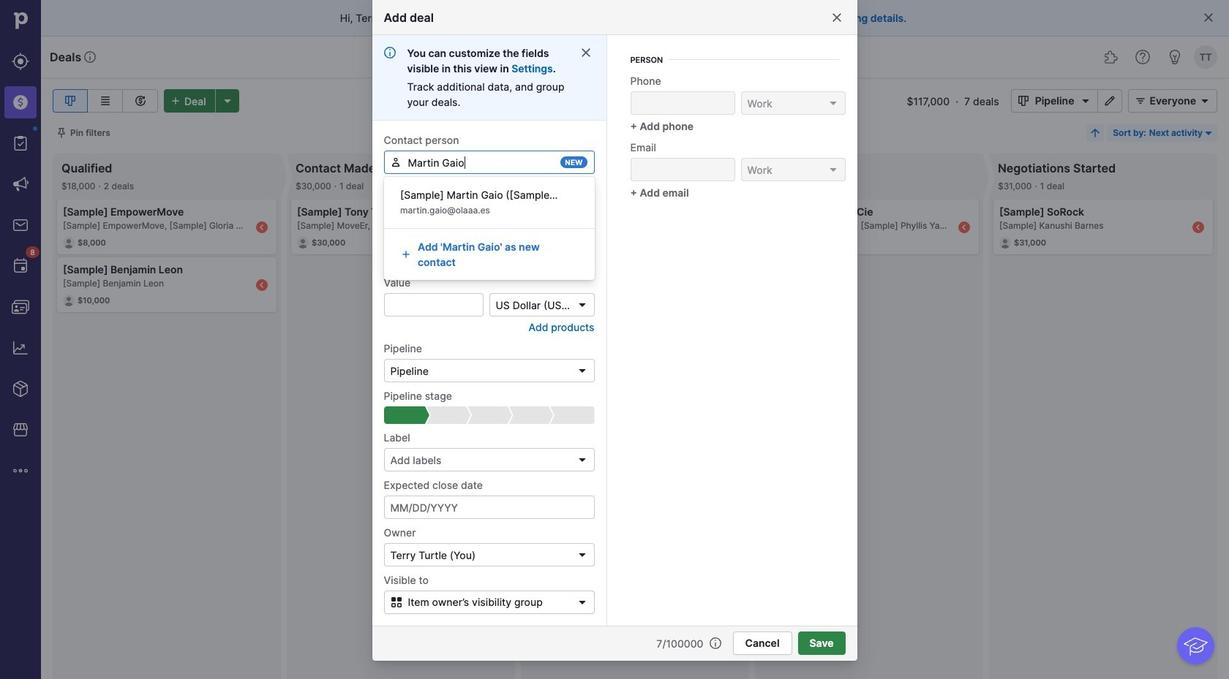 Task type: locate. For each thing, give the bounding box(es) containing it.
info image
[[84, 51, 96, 63]]

proposal made element
[[508, 407, 553, 424]]

MM/DD/YYYY text field
[[384, 496, 595, 520]]

color primary image
[[1203, 12, 1215, 23], [580, 47, 592, 59], [1015, 95, 1032, 107], [1132, 95, 1150, 107], [827, 97, 839, 109], [56, 127, 67, 139], [390, 157, 401, 168], [827, 164, 839, 176], [400, 249, 412, 260], [576, 299, 588, 311], [576, 454, 588, 466], [576, 550, 588, 561], [709, 638, 721, 650]]

add deal element
[[164, 89, 239, 113]]

sales assistant image
[[1166, 48, 1184, 66]]

deals image
[[12, 94, 29, 111]]

products image
[[12, 380, 29, 398]]

None field
[[741, 91, 845, 115], [384, 151, 595, 174], [741, 158, 845, 181], [489, 293, 595, 317], [384, 359, 595, 383], [384, 544, 595, 567], [741, 91, 845, 115], [384, 151, 595, 174], [741, 158, 845, 181], [489, 293, 595, 317], [384, 359, 595, 383], [384, 544, 595, 567]]

knowledge center bot, also known as kc bot is an onboarding assistant that allows you to see the list of onboarding items in one place for quick and easy reference. this improves your in-app experience. image
[[1178, 628, 1215, 665]]

quick add image
[[764, 48, 781, 66]]

menu
[[0, 0, 41, 680]]

more image
[[12, 462, 29, 480]]

color undefined image down sales inbox icon
[[12, 258, 29, 275]]

menu item
[[0, 82, 41, 123]]

quick help image
[[1134, 48, 1152, 66]]

1 vertical spatial color undefined image
[[12, 258, 29, 275]]

insights image
[[12, 340, 29, 357]]

dialog
[[0, 0, 1229, 680]]

close image
[[831, 12, 843, 23]]

color primary image
[[1077, 95, 1095, 107], [1196, 95, 1214, 107], [1203, 127, 1215, 139], [576, 365, 588, 377], [387, 597, 405, 609], [573, 597, 591, 609]]

2 color undefined image from the top
[[12, 258, 29, 275]]

None text field
[[630, 158, 735, 181]]

color undefined image
[[12, 135, 29, 152], [12, 258, 29, 275]]

contact made element
[[425, 407, 471, 424]]

pipeline image
[[61, 92, 79, 110]]

0 vertical spatial color undefined image
[[12, 135, 29, 152]]

contacts image
[[12, 299, 29, 316]]

color undefined image down deals image
[[12, 135, 29, 152]]

home image
[[10, 10, 31, 31]]

None text field
[[630, 91, 735, 115], [384, 151, 595, 174], [384, 246, 595, 269], [384, 293, 483, 317], [630, 91, 735, 115], [384, 151, 595, 174], [384, 246, 595, 269], [384, 293, 483, 317]]



Task type: describe. For each thing, give the bounding box(es) containing it.
add deal options image
[[218, 95, 236, 107]]

forecast image
[[131, 92, 149, 110]]

1 color undefined image from the top
[[12, 135, 29, 152]]

demo scheduled element
[[466, 407, 512, 424]]

change order image
[[1090, 127, 1101, 139]]

color primary inverted image
[[167, 95, 184, 107]]

sales inbox image
[[12, 217, 29, 234]]

color info image
[[384, 47, 395, 59]]

campaigns image
[[12, 176, 29, 193]]

list image
[[96, 92, 114, 110]]

edit pipeline image
[[1102, 95, 1119, 107]]

Search Pipedrive field
[[483, 42, 746, 72]]

leads image
[[12, 53, 29, 70]]

negotiations started element
[[549, 407, 595, 424]]

qualified element
[[384, 407, 429, 424]]

marketplace image
[[12, 421, 29, 439]]



